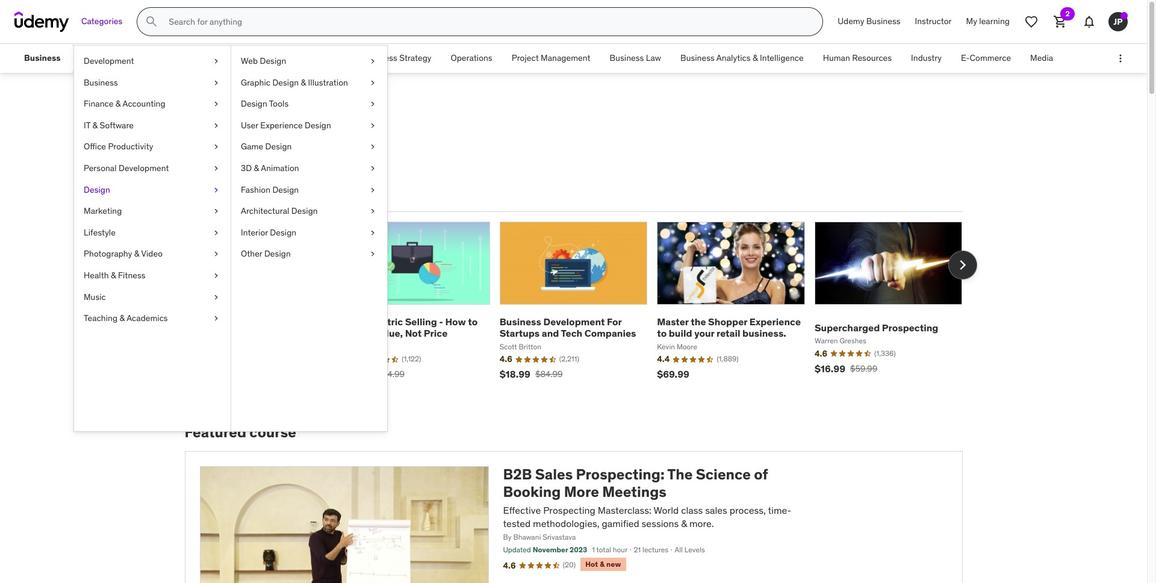Task type: describe. For each thing, give the bounding box(es) containing it.
project
[[512, 53, 539, 63]]

xsmall image for health & fitness
[[211, 270, 221, 282]]

most popular
[[187, 190, 248, 202]]

health
[[84, 270, 109, 281]]

popular
[[212, 190, 248, 202]]

arrow pointing to subcategory menu links image
[[70, 44, 81, 73]]

media
[[1031, 53, 1054, 63]]

music
[[84, 291, 106, 302]]

prospecting inside b2b sales prospecting: the science of booking more meetings effective prospecting masterclass: world class sales process, time- tested methodologies, gamified sessions & more. by bhawani srivastava
[[543, 504, 596, 516]]

illustration
[[308, 77, 348, 88]]

2 link
[[1046, 7, 1075, 36]]

xsmall image for finance & accounting
[[211, 98, 221, 110]]

Search for anything text field
[[166, 11, 809, 32]]

& down web design link
[[301, 77, 306, 88]]

& for hot & new
[[600, 560, 605, 569]]

effective
[[503, 504, 541, 516]]

categories
[[81, 16, 123, 27]]

carousel element
[[185, 222, 977, 395]]

xsmall image for game design
[[368, 141, 378, 153]]

all
[[675, 545, 683, 554]]

management inside project management link
[[541, 53, 591, 63]]

udemy
[[838, 16, 865, 27]]

you
[[288, 154, 313, 172]]

21 lectures
[[634, 545, 669, 554]]

& for health & fitness
[[111, 270, 116, 281]]

prospecting:
[[576, 465, 665, 484]]

featured
[[185, 423, 246, 442]]

shopping cart with 2 items image
[[1054, 14, 1068, 29]]

business law
[[610, 53, 662, 63]]

3d
[[241, 163, 252, 173]]

3d & animation link
[[231, 158, 387, 179]]

master the shopper experience to build your retail business.
[[657, 316, 801, 339]]

business left law
[[610, 53, 644, 63]]

design link
[[74, 179, 231, 201]]

health & fitness link
[[74, 265, 231, 286]]

experience inside master the shopper experience to build your retail business.
[[750, 316, 801, 328]]

business left the strategy
[[363, 53, 398, 63]]

& for it & software
[[93, 120, 98, 131]]

build
[[669, 327, 693, 339]]

web design
[[241, 55, 286, 66]]

value,
[[375, 327, 403, 339]]

personal development link
[[74, 158, 231, 179]]

photography & video link
[[74, 244, 231, 265]]

& for photography & video
[[134, 248, 139, 259]]

xsmall image for business
[[211, 77, 221, 89]]

intelligence
[[760, 53, 804, 63]]

0 vertical spatial sales
[[185, 101, 235, 127]]

design for game
[[265, 141, 292, 152]]

gamified
[[602, 518, 640, 530]]

courses to get you started
[[185, 154, 366, 172]]

more subcategory menu links image
[[1115, 52, 1127, 64]]

xsmall image for interior design
[[368, 227, 378, 239]]

submit search image
[[145, 14, 159, 29]]

total
[[597, 545, 611, 554]]

to inside value centric selling - how to sell on value, not price
[[468, 316, 478, 328]]

xsmall image for office productivity
[[211, 141, 221, 153]]

by
[[503, 533, 512, 542]]

management inside management link
[[255, 53, 304, 63]]

interior design link
[[231, 222, 387, 244]]

0 vertical spatial courses
[[239, 101, 318, 127]]

business law link
[[600, 44, 671, 73]]

human
[[823, 53, 851, 63]]

fashion design
[[241, 184, 299, 195]]

featured course
[[185, 423, 296, 442]]

law
[[646, 53, 662, 63]]

the
[[668, 465, 693, 484]]

4.6
[[503, 560, 516, 571]]

design down graphic
[[241, 98, 267, 109]]

most
[[187, 190, 210, 202]]

human resources link
[[814, 44, 902, 73]]

booking
[[503, 482, 561, 501]]

time-
[[768, 504, 792, 516]]

lectures
[[643, 545, 669, 554]]

business right udemy on the right top of page
[[867, 16, 901, 27]]

marketing
[[84, 206, 122, 216]]

communication link
[[166, 44, 245, 73]]

value centric selling - how to sell on value, not price
[[342, 316, 478, 339]]

hot
[[586, 560, 598, 569]]

get
[[262, 154, 285, 172]]

tested
[[503, 518, 531, 530]]

finance
[[84, 98, 114, 109]]

finance & accounting
[[84, 98, 165, 109]]

communication
[[176, 53, 235, 63]]

business left analytics
[[681, 53, 715, 63]]

other
[[241, 248, 262, 259]]

office
[[84, 141, 106, 152]]

xsmall image for user experience design
[[368, 120, 378, 132]]

sessions
[[642, 518, 679, 530]]

game
[[241, 141, 263, 152]]

interior design
[[241, 227, 297, 238]]

architectural design link
[[231, 201, 387, 222]]

value centric selling - how to sell on value, not price link
[[342, 316, 478, 339]]

office productivity
[[84, 141, 153, 152]]

teaching & academics
[[84, 313, 168, 324]]

xsmall image for marketing
[[211, 206, 221, 217]]

architectural design
[[241, 206, 318, 216]]

software
[[100, 120, 134, 131]]

0 horizontal spatial business link
[[14, 44, 70, 73]]

design down personal
[[84, 184, 110, 195]]

hour
[[613, 545, 628, 554]]

1 horizontal spatial business link
[[74, 72, 231, 93]]

the
[[691, 316, 706, 328]]

all levels
[[675, 545, 705, 554]]

business analytics & intelligence link
[[671, 44, 814, 73]]

class
[[681, 504, 703, 516]]

office productivity link
[[74, 136, 231, 158]]

fitness
[[118, 270, 146, 281]]

xsmall image for development
[[211, 55, 221, 67]]

analytics
[[717, 53, 751, 63]]

graphic
[[241, 77, 271, 88]]

process,
[[730, 504, 766, 516]]

development for personal
[[119, 163, 169, 173]]

my learning
[[967, 16, 1010, 27]]

to inside master the shopper experience to build your retail business.
[[657, 327, 667, 339]]



Task type: vqa. For each thing, say whether or not it's contained in the screenshot.
Level DROPDOWN BUTTON
no



Task type: locate. For each thing, give the bounding box(es) containing it.
xsmall image inside business link
[[211, 77, 221, 89]]

updated november 2023
[[503, 545, 587, 554]]

supercharged prospecting link
[[815, 322, 939, 334]]

more
[[564, 482, 599, 501]]

design for other
[[264, 248, 291, 259]]

to left build
[[657, 327, 667, 339]]

business link up accounting
[[74, 72, 231, 93]]

(20)
[[563, 560, 576, 569]]

other design
[[241, 248, 291, 259]]

lifestyle
[[84, 227, 116, 238]]

your
[[695, 327, 715, 339]]

xsmall image for web design
[[368, 55, 378, 67]]

business strategy
[[363, 53, 432, 63]]

& for teaching & academics
[[120, 313, 125, 324]]

design for graphic
[[273, 77, 299, 88]]

design down architectural design on the left
[[270, 227, 297, 238]]

management link
[[245, 44, 314, 73]]

design up tools
[[273, 77, 299, 88]]

1 vertical spatial sales
[[535, 465, 573, 484]]

xsmall image inside marketing "link"
[[211, 206, 221, 217]]

xsmall image inside design link
[[211, 184, 221, 196]]

& left video
[[134, 248, 139, 259]]

design up the "courses to get you started"
[[265, 141, 292, 152]]

sales inside b2b sales prospecting: the science of booking more meetings effective prospecting masterclass: world class sales process, time- tested methodologies, gamified sessions & more. by bhawani srivastava
[[535, 465, 573, 484]]

xsmall image for personal development
[[211, 163, 221, 174]]

teaching
[[84, 313, 118, 324]]

& right hot
[[600, 560, 605, 569]]

1 management from the left
[[255, 53, 304, 63]]

1 horizontal spatial experience
[[750, 316, 801, 328]]

design down animation
[[273, 184, 299, 195]]

tools
[[269, 98, 289, 109]]

prospecting inside carousel element
[[883, 322, 939, 334]]

business left arrow pointing to subcategory menu links icon
[[24, 53, 61, 63]]

design right web
[[260, 55, 286, 66]]

fashion
[[241, 184, 270, 195]]

to
[[244, 154, 258, 172], [468, 316, 478, 328], [657, 327, 667, 339]]

udemy image
[[14, 11, 69, 32]]

experience inside 'user experience design' link
[[260, 120, 303, 131]]

& for finance & accounting
[[116, 98, 121, 109]]

master
[[657, 316, 689, 328]]

master the shopper experience to build your retail business. link
[[657, 316, 801, 339]]

science
[[696, 465, 751, 484]]

xsmall image for design tools
[[368, 98, 378, 110]]

& right analytics
[[753, 53, 758, 63]]

design for web
[[260, 55, 286, 66]]

& right finance
[[116, 98, 121, 109]]

xsmall image inside web design link
[[368, 55, 378, 67]]

user experience design
[[241, 120, 331, 131]]

business left and
[[500, 316, 542, 328]]

design down interior design
[[264, 248, 291, 259]]

to right how
[[468, 316, 478, 328]]

other design link
[[231, 244, 387, 265]]

& for 3d & animation
[[254, 163, 259, 173]]

xsmall image for photography & video
[[211, 248, 221, 260]]

you have alerts image
[[1121, 12, 1128, 19]]

xsmall image inside development link
[[211, 55, 221, 67]]

jp
[[1114, 16, 1123, 27]]

video
[[141, 248, 163, 259]]

0 horizontal spatial management
[[255, 53, 304, 63]]

it & software
[[84, 120, 134, 131]]

xsmall image inside it & software link
[[211, 120, 221, 132]]

2 horizontal spatial to
[[657, 327, 667, 339]]

centric
[[369, 316, 403, 328]]

health & fitness
[[84, 270, 146, 281]]

design for fashion
[[273, 184, 299, 195]]

tech
[[561, 327, 583, 339]]

2 management from the left
[[541, 53, 591, 63]]

0 horizontal spatial experience
[[260, 120, 303, 131]]

-
[[439, 316, 443, 328]]

meetings
[[603, 482, 667, 501]]

& right it
[[93, 120, 98, 131]]

1 vertical spatial courses
[[185, 154, 241, 172]]

udemy business
[[838, 16, 901, 27]]

project management
[[512, 53, 591, 63]]

0 vertical spatial development
[[84, 55, 134, 66]]

1 horizontal spatial to
[[468, 316, 478, 328]]

xsmall image
[[211, 55, 221, 67], [368, 98, 378, 110], [211, 141, 221, 153], [368, 141, 378, 153], [211, 163, 221, 174], [211, 184, 221, 196], [368, 184, 378, 196], [368, 206, 378, 217], [211, 227, 221, 239], [368, 227, 378, 239], [211, 248, 221, 260], [368, 248, 378, 260], [211, 270, 221, 282]]

updated
[[503, 545, 531, 554]]

next image
[[953, 255, 973, 275]]

xsmall image inside music link
[[211, 291, 221, 303]]

user experience design link
[[231, 115, 387, 136]]

& right the teaching
[[120, 313, 125, 324]]

sales left the user
[[185, 101, 235, 127]]

game design link
[[231, 136, 387, 158]]

srivastava
[[543, 533, 576, 542]]

1 horizontal spatial management
[[541, 53, 591, 63]]

my learning link
[[959, 7, 1018, 36]]

2023
[[570, 545, 587, 554]]

xsmall image inside the 'office productivity' link
[[211, 141, 221, 153]]

experience down tools
[[260, 120, 303, 131]]

1 horizontal spatial prospecting
[[883, 322, 939, 334]]

& down class
[[681, 518, 687, 530]]

development
[[84, 55, 134, 66], [119, 163, 169, 173], [544, 316, 605, 328]]

selling
[[405, 316, 437, 328]]

animation
[[261, 163, 299, 173]]

xsmall image inside design tools link
[[368, 98, 378, 110]]

xsmall image for design
[[211, 184, 221, 196]]

& inside 'link'
[[254, 163, 259, 173]]

xsmall image inside the game design link
[[368, 141, 378, 153]]

most popular button
[[185, 182, 250, 211]]

xsmall image for other design
[[368, 248, 378, 260]]

xsmall image inside fashion design link
[[368, 184, 378, 196]]

lifestyle link
[[74, 222, 231, 244]]

1 vertical spatial development
[[119, 163, 169, 173]]

xsmall image inside graphic design & illustration link
[[368, 77, 378, 89]]

xsmall image inside lifestyle link
[[211, 227, 221, 239]]

design tools
[[241, 98, 289, 109]]

business link down 'udemy' image
[[14, 44, 70, 73]]

xsmall image inside finance & accounting link
[[211, 98, 221, 110]]

management up graphic design & illustration
[[255, 53, 304, 63]]

xsmall image inside the architectural design link
[[368, 206, 378, 217]]

2 vertical spatial development
[[544, 316, 605, 328]]

1 vertical spatial prospecting
[[543, 504, 596, 516]]

user
[[241, 120, 258, 131]]

xsmall image inside personal development "link"
[[211, 163, 221, 174]]

personal development
[[84, 163, 169, 173]]

xsmall image for it & software
[[211, 120, 221, 132]]

companies
[[585, 327, 636, 339]]

e-commerce
[[961, 53, 1012, 63]]

xsmall image inside 3d & animation 'link'
[[368, 163, 378, 174]]

xsmall image inside interior design link
[[368, 227, 378, 239]]

commerce
[[970, 53, 1012, 63]]

b2b sales prospecting: the science of booking more meetings effective prospecting masterclass: world class sales process, time- tested methodologies, gamified sessions & more. by bhawani srivastava
[[503, 465, 792, 542]]

design down design tools link
[[305, 120, 331, 131]]

0 vertical spatial experience
[[260, 120, 303, 131]]

finance & accounting link
[[74, 93, 231, 115]]

xsmall image
[[368, 55, 378, 67], [211, 77, 221, 89], [368, 77, 378, 89], [211, 98, 221, 110], [211, 120, 221, 132], [368, 120, 378, 132], [368, 163, 378, 174], [211, 206, 221, 217], [211, 291, 221, 303], [211, 313, 221, 325]]

xsmall image for architectural design
[[368, 206, 378, 217]]

business.
[[743, 327, 787, 339]]

business development for startups and tech companies link
[[500, 316, 636, 339]]

trending button
[[260, 182, 305, 211]]

xsmall image for fashion design
[[368, 184, 378, 196]]

industry link
[[902, 44, 952, 73]]

methodologies,
[[533, 518, 600, 530]]

xsmall image inside other design link
[[368, 248, 378, 260]]

xsmall image inside 'user experience design' link
[[368, 120, 378, 132]]

of
[[754, 465, 768, 484]]

& right health
[[111, 270, 116, 281]]

development inside "link"
[[119, 163, 169, 173]]

started
[[316, 154, 366, 172]]

& right 3d
[[254, 163, 259, 173]]

1 vertical spatial experience
[[750, 316, 801, 328]]

business inside business development for startups and tech companies
[[500, 316, 542, 328]]

levels
[[685, 545, 705, 554]]

my
[[967, 16, 978, 27]]

xsmall image inside "health & fitness" link
[[211, 270, 221, 282]]

shopper
[[709, 316, 748, 328]]

to down game
[[244, 154, 258, 172]]

entrepreneurship link
[[81, 44, 166, 73]]

business
[[867, 16, 901, 27], [24, 53, 61, 63], [363, 53, 398, 63], [610, 53, 644, 63], [681, 53, 715, 63], [84, 77, 118, 88], [500, 316, 542, 328]]

design down fashion design link
[[291, 206, 318, 216]]

courses
[[239, 101, 318, 127], [185, 154, 241, 172]]

& inside b2b sales prospecting: the science of booking more meetings effective prospecting masterclass: world class sales process, time- tested methodologies, gamified sessions & more. by bhawani srivastava
[[681, 518, 687, 530]]

price
[[424, 327, 448, 339]]

xsmall image for lifestyle
[[211, 227, 221, 239]]

photography & video
[[84, 248, 163, 259]]

on
[[362, 327, 373, 339]]

business up finance
[[84, 77, 118, 88]]

web
[[241, 55, 258, 66]]

xsmall image inside teaching & academics link
[[211, 313, 221, 325]]

management right project
[[541, 53, 591, 63]]

xsmall image for graphic design & illustration
[[368, 77, 378, 89]]

it
[[84, 120, 90, 131]]

0 horizontal spatial prospecting
[[543, 504, 596, 516]]

retail
[[717, 327, 741, 339]]

development for business
[[544, 316, 605, 328]]

0 vertical spatial prospecting
[[883, 322, 939, 334]]

experience right "shopper"
[[750, 316, 801, 328]]

udemy business link
[[831, 7, 908, 36]]

design for interior
[[270, 227, 297, 238]]

design tools link
[[231, 93, 387, 115]]

startups
[[500, 327, 540, 339]]

e-commerce link
[[952, 44, 1021, 73]]

photography
[[84, 248, 132, 259]]

design for architectural
[[291, 206, 318, 216]]

resources
[[853, 53, 892, 63]]

development inside business development for startups and tech companies
[[544, 316, 605, 328]]

xsmall image inside photography & video link
[[211, 248, 221, 260]]

world
[[654, 504, 679, 516]]

wishlist image
[[1025, 14, 1039, 29]]

2
[[1066, 9, 1070, 18]]

masterclass:
[[598, 504, 652, 516]]

sales courses
[[185, 101, 318, 127]]

xsmall image for music
[[211, 291, 221, 303]]

project management link
[[502, 44, 600, 73]]

xsmall image for 3d & animation
[[368, 163, 378, 174]]

0 horizontal spatial to
[[244, 154, 258, 172]]

notifications image
[[1083, 14, 1097, 29]]

graphic design & illustration
[[241, 77, 348, 88]]

0 horizontal spatial sales
[[185, 101, 235, 127]]

jp link
[[1104, 7, 1133, 36]]

sales right b2b
[[535, 465, 573, 484]]

xsmall image for teaching & academics
[[211, 313, 221, 325]]

music link
[[74, 286, 231, 308]]

course
[[250, 423, 296, 442]]

1 horizontal spatial sales
[[535, 465, 573, 484]]



